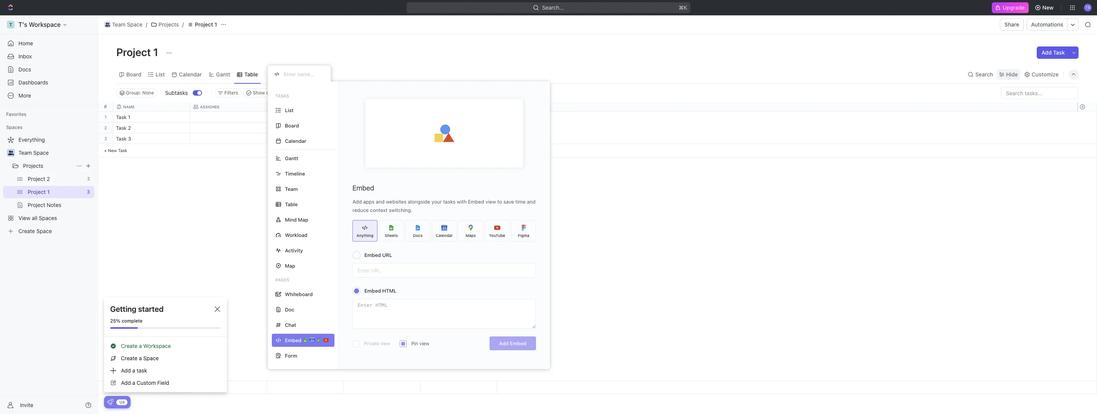 Task type: vqa. For each thing, say whether or not it's contained in the screenshot.
✨ at the left bottom of page
no



Task type: describe. For each thing, give the bounding box(es) containing it.
anything
[[357, 233, 374, 238]]

project 1 link
[[185, 20, 219, 29]]

hide
[[1007, 71, 1018, 77]]

0 horizontal spatial map
[[285, 263, 295, 269]]

to do for ‎task 1
[[272, 115, 285, 120]]

show
[[253, 90, 265, 96]]

0 horizontal spatial 3
[[104, 136, 107, 141]]

hide button
[[997, 69, 1021, 80]]

2 and from the left
[[527, 199, 536, 205]]

view
[[278, 71, 290, 77]]

0 vertical spatial space
[[127, 21, 142, 28]]

add task
[[1042, 49, 1065, 56]]

tree inside sidebar navigation
[[3, 134, 95, 237]]

field
[[157, 380, 169, 386]]

to do for task 3
[[272, 136, 285, 141]]

html
[[382, 288, 397, 294]]

to do for ‎task 2
[[272, 126, 285, 131]]

mind map
[[285, 216, 308, 223]]

do for ‎task 2
[[279, 126, 285, 131]]

a for space
[[139, 355, 142, 362]]

user group image inside tree
[[8, 151, 14, 155]]

spaces
[[6, 124, 22, 130]]

workspace
[[143, 343, 171, 349]]

websites
[[386, 199, 407, 205]]

your
[[432, 199, 442, 205]]

youtube
[[489, 233, 505, 238]]

url
[[382, 252, 392, 258]]

0 horizontal spatial project
[[116, 46, 151, 58]]

row group containing 1 2 3
[[98, 112, 113, 158]]

to do cell for task 3
[[267, 133, 344, 144]]

complete
[[122, 318, 142, 324]]

new for new
[[1043, 4, 1054, 11]]

add embed button
[[490, 337, 536, 350]]

docs link
[[3, 63, 95, 76]]

to do cell for ‎task 1
[[267, 112, 344, 122]]

mind
[[285, 216, 297, 223]]

add for add task
[[1042, 49, 1052, 56]]

0 vertical spatial board
[[126, 71, 141, 77]]

dashboards link
[[3, 76, 95, 89]]

board link
[[125, 69, 141, 80]]

embed url
[[365, 252, 392, 258]]

1 horizontal spatial list
[[285, 107, 294, 113]]

1 and from the left
[[376, 199, 385, 205]]

#
[[104, 104, 107, 109]]

‎task 2
[[116, 125, 131, 131]]

2 for ‎task
[[128, 125, 131, 131]]

team inside tree
[[18, 149, 32, 156]]

add embed
[[499, 340, 527, 347]]

list inside 'list' link
[[156, 71, 165, 77]]

gantt link
[[215, 69, 230, 80]]

add for add embed
[[499, 340, 509, 347]]

doc
[[285, 306, 294, 313]]

customize
[[1032, 71, 1059, 77]]

context
[[370, 207, 388, 213]]

workload
[[285, 232, 308, 238]]

task for new task
[[118, 148, 127, 153]]

1 horizontal spatial calendar
[[285, 138, 306, 144]]

1 horizontal spatial gantt
[[285, 155, 298, 161]]

press space to select this row. row containing task 3
[[113, 133, 498, 145]]

create for create a workspace
[[121, 343, 138, 349]]

show closed
[[253, 90, 281, 96]]

alongside
[[408, 199, 430, 205]]

timeline
[[285, 170, 305, 177]]

upgrade
[[1003, 4, 1025, 11]]

1 horizontal spatial project
[[195, 21, 213, 28]]

sheets
[[385, 233, 398, 238]]

add task button
[[1037, 46, 1070, 59]]

create a workspace
[[121, 343, 171, 349]]

projects link inside tree
[[23, 160, 73, 172]]

custom
[[137, 380, 156, 386]]

subtasks
[[165, 89, 188, 96]]

pages
[[275, 277, 289, 282]]

inbox link
[[3, 50, 95, 63]]

embed inside button
[[510, 340, 527, 347]]

automations
[[1032, 21, 1064, 28]]

0 vertical spatial team
[[112, 21, 126, 28]]

onboarding checklist button image
[[107, 399, 113, 405]]

closed
[[266, 90, 281, 96]]

to inside add apps and websites alongside your tasks with embed view to save time and reduce context switching.
[[498, 199, 502, 205]]

search...
[[542, 4, 564, 11]]

add apps and websites alongside your tasks with embed view to save time and reduce context switching.
[[353, 199, 536, 213]]

share
[[1005, 21, 1020, 28]]

task for add task
[[1054, 49, 1065, 56]]

‎task 1
[[116, 114, 130, 120]]

1 horizontal spatial map
[[298, 216, 308, 223]]

upgrade link
[[992, 2, 1029, 13]]

press space to select this row. row containing 3
[[98, 133, 113, 144]]

view button
[[268, 65, 293, 83]]

view inside add apps and websites alongside your tasks with embed view to save time and reduce context switching.
[[486, 199, 496, 205]]

add a custom field
[[121, 380, 169, 386]]

create a space
[[121, 355, 159, 362]]

home
[[18, 40, 33, 46]]

search
[[976, 71, 994, 77]]

Enter URL text field
[[353, 264, 536, 277]]

maps
[[466, 233, 476, 238]]

getting
[[110, 305, 136, 313]]

chat
[[285, 322, 296, 328]]

press space to select this row. row containing ‎task 1
[[113, 112, 498, 124]]

2 horizontal spatial calendar
[[436, 233, 453, 238]]

home link
[[3, 37, 95, 50]]

0 horizontal spatial project 1
[[116, 46, 161, 58]]

private
[[364, 341, 379, 347]]



Task type: locate. For each thing, give the bounding box(es) containing it.
0 vertical spatial to do
[[272, 115, 285, 120]]

new
[[1043, 4, 1054, 11], [108, 148, 117, 153]]

2 do from the top
[[279, 126, 285, 131]]

a for custom
[[132, 380, 135, 386]]

embed for embed html
[[365, 288, 381, 294]]

docs inside sidebar navigation
[[18, 66, 31, 73]]

3 left task 3
[[104, 136, 107, 141]]

team space inside tree
[[18, 149, 49, 156]]

0 vertical spatial task
[[1054, 49, 1065, 56]]

do for task 3
[[279, 136, 285, 141]]

0 vertical spatial team space link
[[103, 20, 144, 29]]

task 3
[[116, 136, 131, 142]]

2 to do cell from the top
[[267, 123, 344, 133]]

board left 'list' link
[[126, 71, 141, 77]]

0 horizontal spatial gantt
[[216, 71, 230, 77]]

to for task 3
[[272, 136, 278, 141]]

Search tasks... text field
[[1002, 87, 1079, 99]]

add inside button
[[1042, 49, 1052, 56]]

form
[[285, 352, 297, 359]]

2 vertical spatial task
[[118, 148, 127, 153]]

1 to do from the top
[[272, 115, 285, 120]]

task up the customize
[[1054, 49, 1065, 56]]

1/4
[[119, 400, 125, 404]]

0 horizontal spatial 2
[[104, 125, 107, 130]]

gantt up timeline
[[285, 155, 298, 161]]

a left task
[[132, 367, 135, 374]]

add for add a custom field
[[121, 380, 131, 386]]

dashboards
[[18, 79, 48, 86]]

1 inside the 1 2 3
[[105, 114, 107, 119]]

2 horizontal spatial space
[[143, 355, 159, 362]]

to
[[272, 115, 278, 120], [272, 126, 278, 131], [272, 136, 278, 141], [498, 199, 502, 205]]

calendar
[[179, 71, 202, 77], [285, 138, 306, 144], [436, 233, 453, 238]]

0 horizontal spatial team space
[[18, 149, 49, 156]]

Enter HTML text field
[[353, 299, 536, 328]]

subtasks button
[[162, 87, 193, 99]]

gantt
[[216, 71, 230, 77], [285, 155, 298, 161]]

favorites
[[6, 111, 26, 117]]

a
[[139, 343, 142, 349], [139, 355, 142, 362], [132, 367, 135, 374], [132, 380, 135, 386]]

1 vertical spatial to do
[[272, 126, 285, 131]]

1 vertical spatial gantt
[[285, 155, 298, 161]]

add a task
[[121, 367, 147, 374]]

1 vertical spatial projects link
[[23, 160, 73, 172]]

invite
[[20, 402, 33, 408]]

add for add a task
[[121, 367, 131, 374]]

2 up task 3
[[128, 125, 131, 131]]

map
[[298, 216, 308, 223], [285, 263, 295, 269]]

show closed button
[[243, 88, 284, 98]]

2 vertical spatial calendar
[[436, 233, 453, 238]]

view left save
[[486, 199, 496, 205]]

user group image inside team space link
[[105, 23, 110, 27]]

1 vertical spatial task
[[116, 136, 127, 142]]

board down tasks
[[285, 122, 299, 129]]

2 vertical spatial team
[[285, 186, 298, 192]]

add for add apps and websites alongside your tasks with embed view to save time and reduce context switching.
[[353, 199, 362, 205]]

calendar up subtasks button
[[179, 71, 202, 77]]

table up mind
[[285, 201, 298, 207]]

1 horizontal spatial 2
[[128, 125, 131, 131]]

1
[[215, 21, 217, 28], [153, 46, 158, 58], [128, 114, 130, 120], [105, 114, 107, 119]]

‎task
[[116, 114, 127, 120], [116, 125, 127, 131]]

list link
[[154, 69, 165, 80]]

a for task
[[132, 367, 135, 374]]

0 vertical spatial create
[[121, 343, 138, 349]]

task inside the add task button
[[1054, 49, 1065, 56]]

1 vertical spatial create
[[121, 355, 138, 362]]

0 vertical spatial team space
[[112, 21, 142, 28]]

0 horizontal spatial user group image
[[8, 151, 14, 155]]

‎task up ‎task 2
[[116, 114, 127, 120]]

map right mind
[[298, 216, 308, 223]]

25%
[[110, 318, 120, 324]]

embed html
[[365, 288, 397, 294]]

3
[[128, 136, 131, 142], [104, 136, 107, 141]]

1 horizontal spatial team
[[112, 21, 126, 28]]

a for workspace
[[139, 343, 142, 349]]

1 horizontal spatial docs
[[413, 233, 423, 238]]

2 left ‎task 2
[[104, 125, 107, 130]]

private view
[[364, 341, 390, 347]]

with
[[457, 199, 467, 205]]

2 for 1
[[104, 125, 107, 130]]

1 horizontal spatial board
[[285, 122, 299, 129]]

started
[[138, 305, 164, 313]]

0 vertical spatial map
[[298, 216, 308, 223]]

0 vertical spatial calendar
[[179, 71, 202, 77]]

embed for embed
[[353, 184, 374, 192]]

1 horizontal spatial projects
[[159, 21, 179, 28]]

to for ‎task 1
[[272, 115, 278, 120]]

calendar up timeline
[[285, 138, 306, 144]]

getting started
[[110, 305, 164, 313]]

task
[[137, 367, 147, 374]]

2 vertical spatial space
[[143, 355, 159, 362]]

3 to do cell from the top
[[267, 133, 344, 144]]

table up show
[[245, 71, 258, 77]]

1 vertical spatial to do cell
[[267, 123, 344, 133]]

onboarding checklist button element
[[107, 399, 113, 405]]

0 vertical spatial table
[[245, 71, 258, 77]]

to do cell for ‎task 2
[[267, 123, 344, 133]]

customize button
[[1022, 69, 1061, 80]]

press space to select this row. row containing 2
[[98, 123, 113, 133]]

press space to select this row. row
[[98, 112, 113, 123], [113, 112, 498, 124], [98, 123, 113, 133], [113, 123, 498, 134], [98, 133, 113, 144], [113, 133, 498, 145], [113, 381, 498, 394]]

0 vertical spatial projects
[[159, 21, 179, 28]]

1 vertical spatial project
[[116, 46, 151, 58]]

0 vertical spatial to do cell
[[267, 112, 344, 122]]

a up the create a space
[[139, 343, 142, 349]]

calendar link
[[178, 69, 202, 80]]

0 horizontal spatial board
[[126, 71, 141, 77]]

0 horizontal spatial new
[[108, 148, 117, 153]]

row group containing ‎task 1
[[113, 112, 498, 158]]

1 horizontal spatial table
[[285, 201, 298, 207]]

1 horizontal spatial team space
[[112, 21, 142, 28]]

1 horizontal spatial view
[[420, 341, 429, 347]]

map down activity
[[285, 263, 295, 269]]

inbox
[[18, 53, 32, 60]]

0 horizontal spatial list
[[156, 71, 165, 77]]

1 vertical spatial project 1
[[116, 46, 161, 58]]

1 vertical spatial projects
[[23, 163, 43, 169]]

whiteboard
[[285, 291, 313, 297]]

create up the create a space
[[121, 343, 138, 349]]

0 vertical spatial gantt
[[216, 71, 230, 77]]

1 horizontal spatial team space link
[[103, 20, 144, 29]]

2 / from the left
[[182, 21, 184, 28]]

save
[[504, 199, 514, 205]]

calendar left maps
[[436, 233, 453, 238]]

time
[[516, 199, 526, 205]]

0 vertical spatial user group image
[[105, 23, 110, 27]]

new task
[[108, 148, 127, 153]]

new up the 'automations'
[[1043, 4, 1054, 11]]

tasks
[[275, 93, 289, 98]]

25% complete
[[110, 318, 142, 324]]

list down tasks
[[285, 107, 294, 113]]

1 vertical spatial list
[[285, 107, 294, 113]]

reduce
[[353, 207, 369, 213]]

1 vertical spatial do
[[279, 126, 285, 131]]

1 horizontal spatial new
[[1043, 4, 1054, 11]]

new inside new button
[[1043, 4, 1054, 11]]

0 vertical spatial list
[[156, 71, 165, 77]]

to for ‎task 2
[[272, 126, 278, 131]]

2 vertical spatial to do
[[272, 136, 285, 141]]

user group image
[[105, 23, 110, 27], [8, 151, 14, 155]]

task down ‎task 2
[[116, 136, 127, 142]]

and right time
[[527, 199, 536, 205]]

and
[[376, 199, 385, 205], [527, 199, 536, 205]]

create for create a space
[[121, 355, 138, 362]]

and up context
[[376, 199, 385, 205]]

1 to do cell from the top
[[267, 112, 344, 122]]

to do cell
[[267, 112, 344, 122], [267, 123, 344, 133], [267, 133, 344, 144]]

1 vertical spatial space
[[33, 149, 49, 156]]

0 vertical spatial projects link
[[149, 20, 181, 29]]

0 horizontal spatial projects link
[[23, 160, 73, 172]]

pin
[[412, 341, 418, 347]]

sidebar navigation
[[0, 15, 98, 414]]

list
[[156, 71, 165, 77], [285, 107, 294, 113]]

0 horizontal spatial calendar
[[179, 71, 202, 77]]

1 / from the left
[[146, 21, 147, 28]]

1 horizontal spatial projects link
[[149, 20, 181, 29]]

new for new task
[[108, 148, 117, 153]]

1 vertical spatial user group image
[[8, 151, 14, 155]]

do for ‎task 1
[[279, 115, 285, 120]]

task down task 3
[[118, 148, 127, 153]]

favorites button
[[3, 110, 29, 119]]

view for pin view
[[420, 341, 429, 347]]

1 vertical spatial table
[[285, 201, 298, 207]]

⌘k
[[679, 4, 688, 11]]

1 vertical spatial new
[[108, 148, 117, 153]]

1 create from the top
[[121, 343, 138, 349]]

board
[[126, 71, 141, 77], [285, 122, 299, 129]]

1 ‎task from the top
[[116, 114, 127, 120]]

team
[[112, 21, 126, 28], [18, 149, 32, 156], [285, 186, 298, 192]]

gantt left table link
[[216, 71, 230, 77]]

2 inside the 1 2 3
[[104, 125, 107, 130]]

0 vertical spatial new
[[1043, 4, 1054, 11]]

0 horizontal spatial team space link
[[18, 147, 93, 159]]

figma
[[518, 233, 530, 238]]

search button
[[966, 69, 996, 80]]

1 vertical spatial calendar
[[285, 138, 306, 144]]

create up add a task
[[121, 355, 138, 362]]

view right pin
[[420, 341, 429, 347]]

row
[[113, 102, 498, 112]]

projects
[[159, 21, 179, 28], [23, 163, 43, 169]]

1 horizontal spatial and
[[527, 199, 536, 205]]

0 horizontal spatial view
[[381, 341, 390, 347]]

2
[[128, 125, 131, 131], [104, 125, 107, 130]]

1 vertical spatial map
[[285, 263, 295, 269]]

1 2 3
[[104, 114, 107, 141]]

2 to do from the top
[[272, 126, 285, 131]]

press space to select this row. row containing 1
[[98, 112, 113, 123]]

new down task 3
[[108, 148, 117, 153]]

tree
[[3, 134, 95, 237]]

a up task
[[139, 355, 142, 362]]

Enter name... field
[[283, 71, 325, 78]]

team space link inside tree
[[18, 147, 93, 159]]

0 vertical spatial do
[[279, 115, 285, 120]]

2 vertical spatial to do cell
[[267, 133, 344, 144]]

share button
[[1000, 18, 1024, 31]]

new inside grid
[[108, 148, 117, 153]]

‎task for ‎task 1
[[116, 114, 127, 120]]

1 horizontal spatial project 1
[[195, 21, 217, 28]]

‎task down ‎task 1
[[116, 125, 127, 131]]

3 down ‎task 2
[[128, 136, 131, 142]]

2 ‎task from the top
[[116, 125, 127, 131]]

1 vertical spatial team
[[18, 149, 32, 156]]

2 vertical spatial do
[[279, 136, 285, 141]]

0 horizontal spatial projects
[[23, 163, 43, 169]]

/
[[146, 21, 147, 28], [182, 21, 184, 28]]

0 horizontal spatial and
[[376, 199, 385, 205]]

view right 'private'
[[381, 341, 390, 347]]

0 vertical spatial ‎task
[[116, 114, 127, 120]]

close image
[[215, 307, 220, 312]]

embed
[[353, 184, 374, 192], [468, 199, 484, 205], [365, 252, 381, 258], [365, 288, 381, 294], [510, 340, 527, 347]]

pin view
[[412, 341, 429, 347]]

tree containing team space
[[3, 134, 95, 237]]

0 horizontal spatial /
[[146, 21, 147, 28]]

1 vertical spatial team space
[[18, 149, 49, 156]]

0 horizontal spatial docs
[[18, 66, 31, 73]]

0 vertical spatial project 1
[[195, 21, 217, 28]]

docs right sheets
[[413, 233, 423, 238]]

3 do from the top
[[279, 136, 285, 141]]

automations button
[[1028, 19, 1068, 30]]

view
[[486, 199, 496, 205], [381, 341, 390, 347], [420, 341, 429, 347]]

0 horizontal spatial team
[[18, 149, 32, 156]]

2 horizontal spatial view
[[486, 199, 496, 205]]

1 horizontal spatial user group image
[[105, 23, 110, 27]]

activity
[[285, 247, 303, 253]]

projects inside tree
[[23, 163, 43, 169]]

2 horizontal spatial team
[[285, 186, 298, 192]]

cell
[[190, 112, 267, 122], [344, 112, 421, 122], [190, 123, 267, 133], [344, 123, 421, 133], [190, 133, 267, 144], [344, 133, 421, 144]]

task
[[1054, 49, 1065, 56], [116, 136, 127, 142], [118, 148, 127, 153]]

table link
[[243, 69, 258, 80]]

add inside button
[[499, 340, 509, 347]]

1 horizontal spatial 3
[[128, 136, 131, 142]]

grid
[[98, 102, 1098, 394]]

switching.
[[389, 207, 413, 213]]

tasks
[[443, 199, 456, 205]]

0 horizontal spatial space
[[33, 149, 49, 156]]

project
[[195, 21, 213, 28], [116, 46, 151, 58]]

view button
[[268, 69, 293, 80]]

1 do from the top
[[279, 115, 285, 120]]

0 horizontal spatial table
[[245, 71, 258, 77]]

embed for embed url
[[365, 252, 381, 258]]

a down add a task
[[132, 380, 135, 386]]

1 vertical spatial board
[[285, 122, 299, 129]]

grid containing ‎task 1
[[98, 102, 1098, 394]]

0 vertical spatial docs
[[18, 66, 31, 73]]

1 horizontal spatial /
[[182, 21, 184, 28]]

docs down inbox
[[18, 66, 31, 73]]

list up subtasks button
[[156, 71, 165, 77]]

apps
[[363, 199, 375, 205]]

2 create from the top
[[121, 355, 138, 362]]

row group
[[98, 112, 113, 158], [113, 112, 498, 158], [1078, 112, 1097, 158], [1078, 381, 1097, 394]]

press space to select this row. row containing ‎task 2
[[113, 123, 498, 134]]

embed inside add apps and websites alongside your tasks with embed view to save time and reduce context switching.
[[468, 199, 484, 205]]

3 to do from the top
[[272, 136, 285, 141]]

space inside tree
[[33, 149, 49, 156]]

row inside grid
[[113, 102, 498, 112]]

view for private view
[[381, 341, 390, 347]]

2 inside press space to select this row. row
[[128, 125, 131, 131]]

add inside add apps and websites alongside your tasks with embed view to save time and reduce context switching.
[[353, 199, 362, 205]]

new button
[[1032, 2, 1059, 14]]

0 vertical spatial project
[[195, 21, 213, 28]]

1 vertical spatial ‎task
[[116, 125, 127, 131]]

1 vertical spatial team space link
[[18, 147, 93, 159]]

1 vertical spatial docs
[[413, 233, 423, 238]]

‎task for ‎task 2
[[116, 125, 127, 131]]



